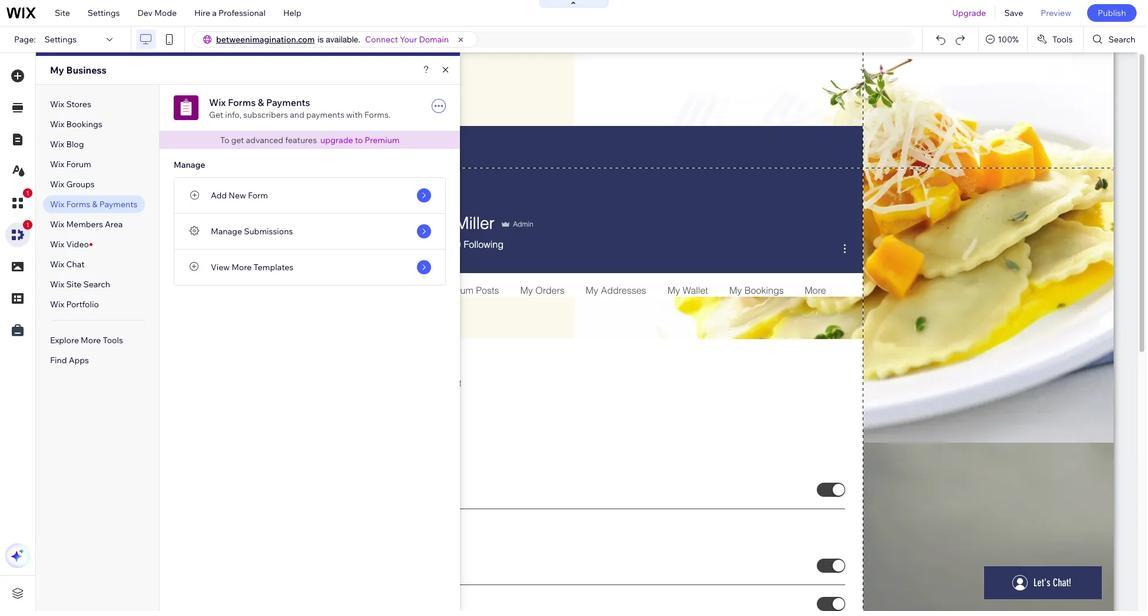 Task type: locate. For each thing, give the bounding box(es) containing it.
business
[[66, 64, 107, 76]]

premium
[[365, 135, 400, 146]]

wix for wix portfolio
[[50, 299, 64, 310]]

settings left 'dev'
[[88, 8, 120, 18]]

1 vertical spatial manage
[[211, 226, 242, 237]]

wix left groups
[[50, 179, 64, 190]]

1
[[26, 190, 29, 197], [26, 222, 29, 229]]

forms.
[[365, 110, 391, 120]]

stores
[[66, 99, 91, 110]]

forms up 'info,'
[[228, 97, 256, 108]]

forum
[[66, 159, 91, 170]]

forms down groups
[[66, 199, 90, 210]]

area
[[105, 219, 123, 230]]

wix inside "wix forms & payments get info, subscribers and payments with forms."
[[209, 97, 226, 108]]

2 1 from the top
[[26, 222, 29, 229]]

upgrade
[[953, 8, 987, 18]]

1 vertical spatial 1 button
[[5, 220, 32, 247]]

site up my
[[55, 8, 70, 18]]

explore more tools
[[50, 335, 123, 346]]

payments
[[306, 110, 345, 120]]

0 vertical spatial more
[[232, 262, 252, 273]]

more
[[232, 262, 252, 273], [81, 335, 101, 346]]

1 horizontal spatial more
[[232, 262, 252, 273]]

hire
[[194, 8, 210, 18]]

1 vertical spatial tools
[[103, 335, 123, 346]]

payments up "area"
[[99, 199, 138, 210]]

subscribers
[[243, 110, 288, 120]]

0 horizontal spatial payments
[[99, 199, 138, 210]]

wix down wix chat
[[50, 279, 64, 290]]

wix left "forum"
[[50, 159, 64, 170]]

1 vertical spatial payments
[[99, 199, 138, 210]]

1 horizontal spatial &
[[258, 97, 264, 108]]

& for wix forms & payments
[[92, 199, 98, 210]]

payments inside "wix forms & payments get info, subscribers and payments with forms."
[[266, 97, 310, 108]]

wix left the stores
[[50, 99, 64, 110]]

wix up wix blog
[[50, 119, 64, 130]]

wix for wix groups
[[50, 179, 64, 190]]

wix down wix groups
[[50, 199, 64, 210]]

search up portfolio
[[83, 279, 110, 290]]

1 vertical spatial 1
[[26, 222, 29, 229]]

1 vertical spatial more
[[81, 335, 101, 346]]

search
[[1109, 34, 1136, 45], [83, 279, 110, 290]]

1 left wix groups
[[26, 190, 29, 197]]

site up wix portfolio
[[66, 279, 81, 290]]

chat
[[66, 259, 85, 270]]

1 vertical spatial forms
[[66, 199, 90, 210]]

manage
[[174, 160, 205, 170], [211, 226, 242, 237]]

1 horizontal spatial tools
[[1053, 34, 1073, 45]]

1 horizontal spatial forms
[[228, 97, 256, 108]]

wix left video
[[50, 239, 64, 250]]

tools down preview button at the right top
[[1053, 34, 1073, 45]]

&
[[258, 97, 264, 108], [92, 199, 98, 210]]

wix for wix stores
[[50, 99, 64, 110]]

tools right explore at the bottom left of page
[[103, 335, 123, 346]]

submissions
[[244, 226, 293, 237]]

0 horizontal spatial tools
[[103, 335, 123, 346]]

0 horizontal spatial more
[[81, 335, 101, 346]]

1 1 from the top
[[26, 190, 29, 197]]

0 horizontal spatial &
[[92, 199, 98, 210]]

wix blog
[[50, 139, 84, 150]]

forms inside "wix forms & payments get info, subscribers and payments with forms."
[[228, 97, 256, 108]]

0 horizontal spatial settings
[[45, 34, 77, 45]]

info,
[[225, 110, 241, 120]]

wix video
[[50, 239, 89, 250]]

site
[[55, 8, 70, 18], [66, 279, 81, 290]]

2 1 button from the top
[[5, 220, 32, 247]]

wix forms & payments image
[[174, 95, 199, 120]]

wix
[[209, 97, 226, 108], [50, 99, 64, 110], [50, 119, 64, 130], [50, 139, 64, 150], [50, 159, 64, 170], [50, 179, 64, 190], [50, 199, 64, 210], [50, 219, 64, 230], [50, 239, 64, 250], [50, 259, 64, 270], [50, 279, 64, 290], [50, 299, 64, 310]]

wix bookings
[[50, 119, 102, 130]]

advanced
[[246, 135, 283, 146]]

members
[[66, 219, 103, 230]]

0 vertical spatial search
[[1109, 34, 1136, 45]]

groups
[[66, 179, 95, 190]]

0 vertical spatial payments
[[266, 97, 310, 108]]

0 vertical spatial tools
[[1053, 34, 1073, 45]]

1 horizontal spatial search
[[1109, 34, 1136, 45]]

get
[[209, 110, 223, 120]]

more right view
[[232, 262, 252, 273]]

0 horizontal spatial manage
[[174, 160, 205, 170]]

1 vertical spatial site
[[66, 279, 81, 290]]

1 horizontal spatial manage
[[211, 226, 242, 237]]

1 button left wix video on the top of page
[[5, 220, 32, 247]]

portfolio
[[66, 299, 99, 310]]

forms
[[228, 97, 256, 108], [66, 199, 90, 210]]

1 left 'members'
[[26, 222, 29, 229]]

wix for wix bookings
[[50, 119, 64, 130]]

1 vertical spatial search
[[83, 279, 110, 290]]

0 horizontal spatial forms
[[66, 199, 90, 210]]

& up subscribers
[[258, 97, 264, 108]]

find apps
[[50, 355, 89, 366]]

1 button
[[5, 189, 32, 216], [5, 220, 32, 247]]

to
[[220, 135, 229, 146]]

1 horizontal spatial payments
[[266, 97, 310, 108]]

0 vertical spatial &
[[258, 97, 264, 108]]

search down publish
[[1109, 34, 1136, 45]]

& inside "wix forms & payments get info, subscribers and payments with forms."
[[258, 97, 264, 108]]

wix for wix blog
[[50, 139, 64, 150]]

blog
[[66, 139, 84, 150]]

tools
[[1053, 34, 1073, 45], [103, 335, 123, 346]]

publish button
[[1088, 4, 1137, 22]]

mode
[[154, 8, 177, 18]]

payments up and
[[266, 97, 310, 108]]

0 vertical spatial forms
[[228, 97, 256, 108]]

wix for wix forms & payments
[[50, 199, 64, 210]]

wix for wix video
[[50, 239, 64, 250]]

0 vertical spatial 1 button
[[5, 189, 32, 216]]

0 vertical spatial manage
[[174, 160, 205, 170]]

1 vertical spatial &
[[92, 199, 98, 210]]

wix left portfolio
[[50, 299, 64, 310]]

domain
[[419, 34, 449, 45]]

payments for wix forms & payments get info, subscribers and payments with forms.
[[266, 97, 310, 108]]

professional
[[219, 8, 266, 18]]

publish
[[1098, 8, 1127, 18]]

settings up my
[[45, 34, 77, 45]]

is available. connect your domain
[[318, 34, 449, 45]]

more up the apps
[[81, 335, 101, 346]]

settings
[[88, 8, 120, 18], [45, 34, 77, 45]]

wix site search
[[50, 279, 110, 290]]

payments
[[266, 97, 310, 108], [99, 199, 138, 210]]

dev mode
[[138, 8, 177, 18]]

wix up wix video on the top of page
[[50, 219, 64, 230]]

form
[[248, 190, 268, 201]]

wix left chat
[[50, 259, 64, 270]]

features
[[285, 135, 317, 146]]

wix for wix chat
[[50, 259, 64, 270]]

forms for wix forms & payments get info, subscribers and payments with forms.
[[228, 97, 256, 108]]

1 horizontal spatial settings
[[88, 8, 120, 18]]

0 vertical spatial settings
[[88, 8, 120, 18]]

a
[[212, 8, 217, 18]]

view more templates
[[211, 262, 294, 273]]

upgrade to premium button
[[321, 135, 400, 146]]

& up wix members area
[[92, 199, 98, 210]]

1 button left wix groups
[[5, 189, 32, 216]]

wix forms & payments get info, subscribers and payments with forms.
[[209, 97, 391, 120]]

wix left the blog
[[50, 139, 64, 150]]

explore
[[50, 335, 79, 346]]

0 vertical spatial 1
[[26, 190, 29, 197]]

wix up the "get"
[[209, 97, 226, 108]]



Task type: describe. For each thing, give the bounding box(es) containing it.
and
[[290, 110, 304, 120]]

save button
[[996, 0, 1032, 26]]

to
[[355, 135, 363, 146]]

wix for wix site search
[[50, 279, 64, 290]]

manage for manage submissions
[[211, 226, 242, 237]]

wix forum
[[50, 159, 91, 170]]

wix for wix forms & payments get info, subscribers and payments with forms.
[[209, 97, 226, 108]]

wix for wix members area
[[50, 219, 64, 230]]

wix portfolio
[[50, 299, 99, 310]]

wix stores
[[50, 99, 91, 110]]

new
[[229, 190, 246, 201]]

save
[[1005, 8, 1024, 18]]

dev
[[138, 8, 153, 18]]

more for view
[[232, 262, 252, 273]]

with
[[346, 110, 363, 120]]

search inside search button
[[1109, 34, 1136, 45]]

to get advanced features upgrade to premium
[[220, 135, 400, 146]]

more for explore
[[81, 335, 101, 346]]

100%
[[998, 34, 1019, 45]]

add new form
[[211, 190, 268, 201]]

0 horizontal spatial search
[[83, 279, 110, 290]]

0 vertical spatial site
[[55, 8, 70, 18]]

bookings
[[66, 119, 102, 130]]

wix forms & payments
[[50, 199, 138, 210]]

search button
[[1084, 27, 1147, 52]]

1 vertical spatial settings
[[45, 34, 77, 45]]

tools inside button
[[1053, 34, 1073, 45]]

wix chat
[[50, 259, 85, 270]]

100% button
[[979, 27, 1027, 52]]

is
[[318, 35, 324, 44]]

find
[[50, 355, 67, 366]]

forms for wix forms & payments
[[66, 199, 90, 210]]

video
[[66, 239, 89, 250]]

templates
[[254, 262, 294, 273]]

wix for wix forum
[[50, 159, 64, 170]]

your
[[400, 34, 417, 45]]

help
[[283, 8, 302, 18]]

preview
[[1041, 8, 1072, 18]]

1 1 button from the top
[[5, 189, 32, 216]]

available.
[[326, 35, 361, 44]]

get
[[231, 135, 244, 146]]

wix members area
[[50, 219, 123, 230]]

connect
[[365, 34, 398, 45]]

add
[[211, 190, 227, 201]]

wix groups
[[50, 179, 95, 190]]

& for wix forms & payments get info, subscribers and payments with forms.
[[258, 97, 264, 108]]

my business
[[50, 64, 107, 76]]

view
[[211, 262, 230, 273]]

upgrade
[[321, 135, 353, 146]]

manage for manage
[[174, 160, 205, 170]]

preview button
[[1032, 0, 1081, 26]]

hire a professional
[[194, 8, 266, 18]]

apps
[[69, 355, 89, 366]]

payments for wix forms & payments
[[99, 199, 138, 210]]

tools button
[[1028, 27, 1084, 52]]

manage submissions
[[211, 226, 293, 237]]

betweenimagination.com
[[216, 34, 315, 45]]

my
[[50, 64, 64, 76]]



Task type: vqa. For each thing, say whether or not it's contained in the screenshot.
Slideshows
no



